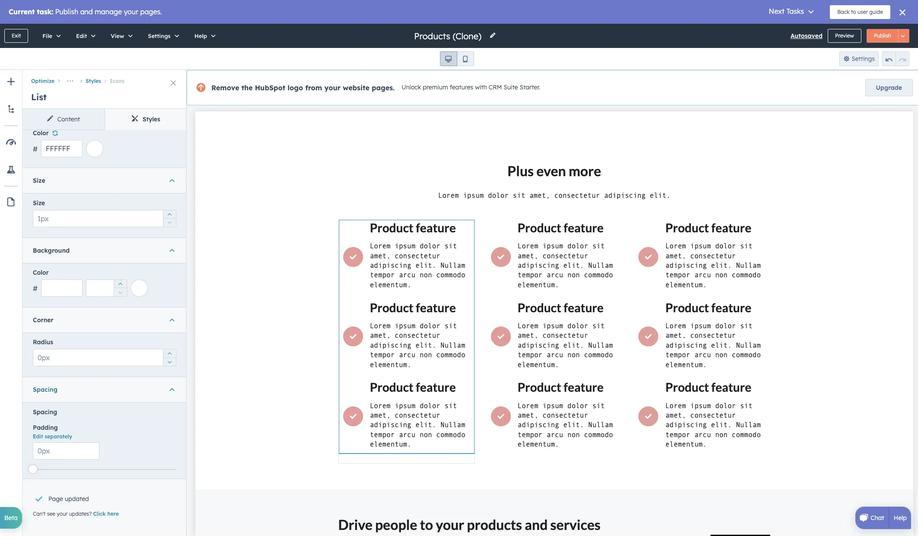 Task type: locate. For each thing, give the bounding box(es) containing it.
upgrade
[[876, 84, 903, 92]]

color
[[33, 129, 49, 137], [33, 269, 49, 277]]

0 vertical spatial caret image
[[170, 316, 175, 325]]

# down content link
[[33, 145, 38, 154]]

list
[[31, 92, 47, 102]]

group
[[440, 51, 474, 66], [883, 51, 910, 66], [163, 210, 176, 227], [114, 280, 127, 297], [163, 350, 176, 367]]

1 vertical spatial styles
[[143, 115, 160, 123]]

1 vertical spatial caret image
[[170, 386, 175, 394]]

exit
[[12, 32, 21, 39]]

0 horizontal spatial settings button
[[139, 24, 185, 48]]

autosaved button
[[791, 31, 823, 41]]

can't
[[33, 511, 46, 517]]

color down list on the left of the page
[[33, 129, 49, 137]]

0 vertical spatial caret image
[[170, 177, 175, 185]]

1 size from the top
[[33, 177, 45, 185]]

from
[[305, 83, 322, 92]]

page
[[48, 495, 63, 503]]

tab panel containing #
[[22, 0, 187, 537]]

caret image inside background dropdown button
[[170, 246, 175, 255]]

1 spacing from the top
[[33, 386, 57, 394]]

help
[[194, 32, 207, 39], [894, 515, 907, 522]]

your
[[325, 83, 341, 92], [57, 511, 68, 517]]

1 vertical spatial color
[[33, 269, 49, 277]]

tab panel
[[22, 0, 187, 537]]

beta button
[[0, 508, 22, 529]]

0 vertical spatial spacing
[[33, 386, 57, 394]]

settings button
[[139, 24, 185, 48], [840, 51, 879, 66]]

settings
[[148, 32, 171, 39], [852, 55, 875, 63]]

#
[[33, 145, 38, 154], [33, 284, 38, 293]]

radius
[[33, 339, 53, 346]]

edit down padding
[[33, 434, 43, 440]]

1px text field
[[33, 210, 176, 227]]

1 # from the top
[[33, 145, 38, 154]]

0 vertical spatial size
[[33, 177, 45, 185]]

2 caret image from the top
[[170, 246, 175, 255]]

0 vertical spatial #
[[33, 145, 38, 154]]

2 caret image from the top
[[170, 386, 175, 394]]

2 size from the top
[[33, 199, 45, 207]]

0 vertical spatial edit
[[76, 32, 87, 39]]

size button
[[33, 168, 176, 193]]

1 vertical spatial size
[[33, 199, 45, 207]]

edit
[[76, 32, 87, 39], [33, 434, 43, 440]]

1 vertical spatial help
[[894, 515, 907, 522]]

padding
[[33, 424, 58, 432]]

navigation
[[22, 70, 187, 87]]

can't see your updates? click here
[[33, 511, 119, 517]]

1 horizontal spatial settings
[[852, 55, 875, 63]]

caret image
[[170, 316, 175, 325], [170, 386, 175, 394]]

0 vertical spatial settings
[[148, 32, 171, 39]]

1 vertical spatial caret image
[[170, 246, 175, 255]]

1 color from the top
[[33, 129, 49, 137]]

2 color from the top
[[33, 269, 49, 277]]

chat
[[871, 515, 885, 522]]

0 horizontal spatial styles
[[86, 78, 101, 84]]

1 vertical spatial #
[[33, 284, 38, 293]]

tab list
[[22, 109, 187, 130]]

unlock premium features with crm suite starter.
[[402, 84, 541, 91]]

0 vertical spatial color
[[33, 129, 49, 137]]

your right see
[[57, 511, 68, 517]]

your inside tab panel
[[57, 511, 68, 517]]

caret image inside corner dropdown button
[[170, 316, 175, 325]]

hubspot
[[255, 83, 286, 92]]

1 vertical spatial edit
[[33, 434, 43, 440]]

0 vertical spatial help
[[194, 32, 207, 39]]

crm
[[489, 84, 502, 91]]

edit inside button
[[76, 32, 87, 39]]

1 horizontal spatial settings button
[[840, 51, 879, 66]]

1 caret image from the top
[[170, 177, 175, 185]]

your right from
[[325, 83, 341, 92]]

0 horizontal spatial help
[[194, 32, 207, 39]]

click here button
[[93, 511, 119, 518]]

caret image
[[170, 177, 175, 185], [170, 246, 175, 255]]

styles
[[86, 78, 101, 84], [143, 115, 160, 123]]

0 vertical spatial styles
[[86, 78, 101, 84]]

updated
[[65, 495, 89, 503]]

1 vertical spatial spacing
[[33, 408, 57, 416]]

settings down preview button
[[852, 55, 875, 63]]

preview
[[835, 32, 854, 39]]

spacing
[[33, 386, 57, 394], [33, 408, 57, 416]]

size
[[33, 177, 45, 185], [33, 199, 45, 207]]

1 vertical spatial your
[[57, 511, 68, 517]]

spacing button
[[33, 378, 176, 403]]

2 spacing from the top
[[33, 408, 57, 416]]

color down background on the top
[[33, 269, 49, 277]]

autosaved
[[791, 32, 823, 40]]

padding edit separately
[[33, 424, 72, 440]]

0px text field
[[33, 443, 99, 460]]

close image
[[171, 80, 176, 86]]

1 caret image from the top
[[170, 316, 175, 325]]

None field
[[413, 30, 484, 42]]

caret image inside spacing dropdown button
[[170, 386, 175, 394]]

edit right file 'button'
[[76, 32, 87, 39]]

None text field
[[41, 140, 83, 158], [41, 280, 83, 297], [41, 140, 83, 158], [41, 280, 83, 297]]

0 vertical spatial your
[[325, 83, 341, 92]]

updates?
[[69, 511, 92, 517]]

page updated status
[[31, 485, 173, 507]]

# up corner
[[33, 284, 38, 293]]

file
[[42, 32, 52, 39]]

settings right view button
[[148, 32, 171, 39]]

publish
[[874, 32, 892, 39]]

caret image for spacing
[[170, 386, 175, 394]]

tab list containing content
[[22, 109, 187, 130]]

publish button
[[867, 29, 899, 43]]

caret image inside 'size' dropdown button
[[170, 177, 175, 185]]

0 horizontal spatial your
[[57, 511, 68, 517]]

1 horizontal spatial edit
[[76, 32, 87, 39]]

2 # from the top
[[33, 284, 38, 293]]

0 horizontal spatial edit
[[33, 434, 43, 440]]

logo
[[288, 83, 303, 92]]

1 horizontal spatial help
[[894, 515, 907, 522]]



Task type: vqa. For each thing, say whether or not it's contained in the screenshot.
ddddd
no



Task type: describe. For each thing, give the bounding box(es) containing it.
corner
[[33, 316, 53, 324]]

1 horizontal spatial your
[[325, 83, 341, 92]]

separately
[[45, 434, 72, 440]]

optimize
[[31, 78, 55, 84]]

premium
[[423, 84, 448, 91]]

remove
[[211, 83, 239, 92]]

corner button
[[33, 308, 176, 333]]

beta
[[4, 515, 18, 522]]

group for opacity input text field
[[114, 280, 127, 297]]

pages.
[[372, 83, 395, 92]]

0px text field
[[33, 350, 176, 367]]

unlock
[[402, 84, 421, 91]]

caret image for background
[[170, 246, 175, 255]]

view button
[[102, 24, 139, 48]]

background
[[33, 247, 70, 255]]

page updated
[[48, 495, 89, 503]]

publish group
[[867, 29, 910, 43]]

0 vertical spatial settings button
[[139, 24, 185, 48]]

suite
[[504, 84, 518, 91]]

starter.
[[520, 84, 541, 91]]

view
[[111, 32, 124, 39]]

edit button
[[67, 24, 102, 48]]

group for 1px 'text box'
[[163, 210, 176, 227]]

see
[[47, 511, 55, 517]]

file button
[[33, 24, 67, 48]]

content
[[57, 115, 80, 123]]

0 horizontal spatial settings
[[148, 32, 171, 39]]

remove the hubspot logo from your website pages.
[[211, 83, 395, 92]]

with
[[475, 84, 487, 91]]

preview button
[[828, 29, 862, 43]]

exit link
[[4, 29, 28, 43]]

styles link
[[105, 109, 187, 130]]

click
[[93, 511, 106, 517]]

opacity input text field
[[86, 280, 127, 297]]

1 vertical spatial settings button
[[840, 51, 879, 66]]

upgrade link
[[866, 79, 913, 96]]

size inside dropdown button
[[33, 177, 45, 185]]

group for 0px text box
[[163, 350, 176, 367]]

icons
[[110, 78, 124, 84]]

spacing inside dropdown button
[[33, 386, 57, 394]]

styles button
[[77, 78, 101, 84]]

optimize button
[[31, 78, 55, 84]]

edit separately button
[[33, 433, 72, 441]]

the
[[242, 83, 253, 92]]

help inside button
[[194, 32, 207, 39]]

website
[[343, 83, 370, 92]]

here
[[107, 511, 119, 517]]

features
[[450, 84, 474, 91]]

icons button
[[101, 78, 124, 84]]

1 horizontal spatial styles
[[143, 115, 160, 123]]

1 vertical spatial settings
[[852, 55, 875, 63]]

edit inside padding edit separately
[[33, 434, 43, 440]]

background button
[[33, 238, 176, 263]]

help button
[[185, 24, 222, 48]]

content link
[[22, 109, 105, 130]]

caret image for corner
[[170, 316, 175, 325]]

navigation containing optimize
[[22, 70, 187, 87]]

caret image for size
[[170, 177, 175, 185]]



